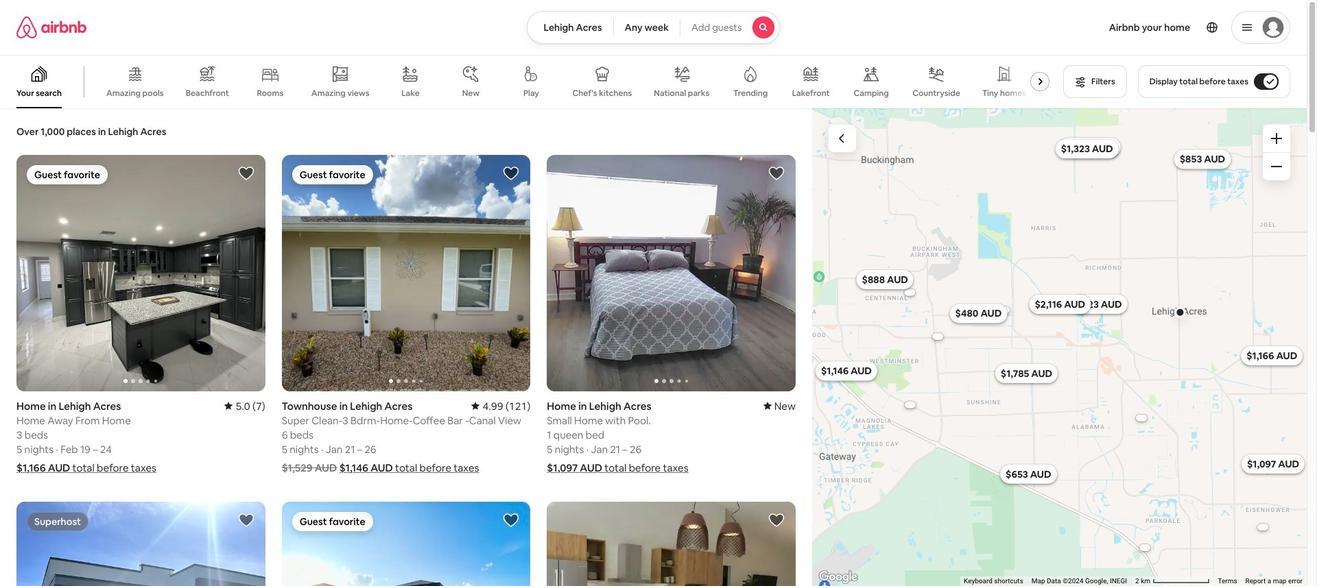 Task type: describe. For each thing, give the bounding box(es) containing it.
zoom in image
[[1272, 133, 1283, 144]]

2 add to wishlist: home in lehigh acres image from the left
[[769, 512, 785, 529]]

google map
showing 31 stays. region
[[813, 108, 1308, 587]]

the location you searched image
[[1175, 307, 1186, 318]]



Task type: locate. For each thing, give the bounding box(es) containing it.
new place to stay image
[[764, 400, 796, 413]]

profile element
[[797, 0, 1291, 55]]

add to wishlist: home in lehigh acres image for new place to stay image
[[769, 165, 785, 182]]

add to wishlist: townhouse in lehigh acres image
[[503, 165, 520, 182]]

add to wishlist: home in lehigh acres image
[[238, 165, 254, 182], [769, 165, 785, 182], [238, 512, 254, 529]]

1 horizontal spatial add to wishlist: home in lehigh acres image
[[769, 512, 785, 529]]

add to wishlist: home in lehigh acres image for 5.0 out of 5 average rating,  7 reviews image
[[238, 165, 254, 182]]

1 add to wishlist: home in lehigh acres image from the left
[[503, 512, 520, 529]]

google image
[[816, 569, 861, 587]]

5.0 out of 5 average rating,  7 reviews image
[[225, 400, 265, 413]]

None search field
[[527, 11, 781, 44]]

0 horizontal spatial add to wishlist: home in lehigh acres image
[[503, 512, 520, 529]]

4.99 out of 5 average rating,  121 reviews image
[[472, 400, 531, 413]]

group
[[0, 55, 1056, 108], [16, 155, 265, 392], [282, 155, 531, 392], [547, 155, 796, 392], [16, 502, 265, 587], [282, 502, 531, 587], [547, 502, 796, 587]]

add to wishlist: home in lehigh acres image
[[503, 512, 520, 529], [769, 512, 785, 529]]

zoom out image
[[1272, 161, 1283, 172]]



Task type: vqa. For each thing, say whether or not it's contained in the screenshot.
5.0 out of 5 average rating,  7 reviews "image"
yes



